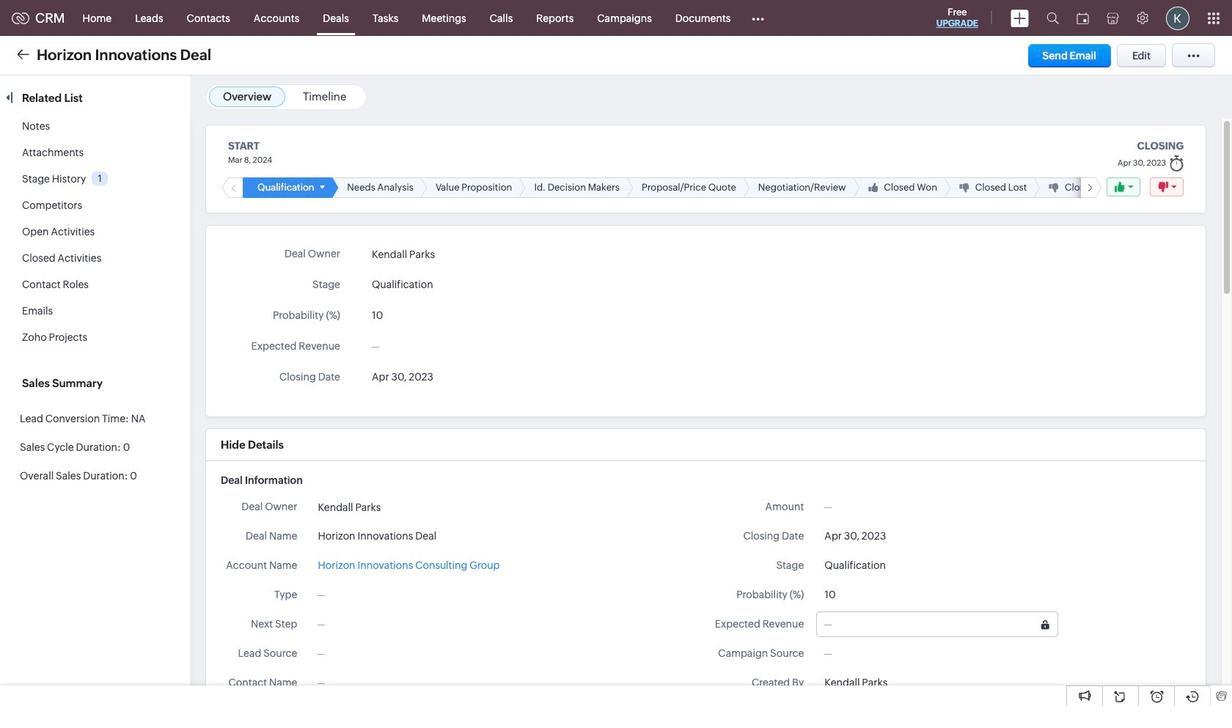 Task type: describe. For each thing, give the bounding box(es) containing it.
Other Modules field
[[743, 6, 774, 30]]

calendar image
[[1077, 12, 1089, 24]]

profile element
[[1158, 0, 1199, 36]]

search image
[[1047, 12, 1059, 24]]

profile image
[[1166, 6, 1190, 30]]



Task type: vqa. For each thing, say whether or not it's contained in the screenshot.
field
no



Task type: locate. For each thing, give the bounding box(es) containing it.
create menu element
[[1002, 0, 1038, 36]]

search element
[[1038, 0, 1068, 36]]

create menu image
[[1011, 9, 1029, 27]]

logo image
[[12, 12, 29, 24]]



